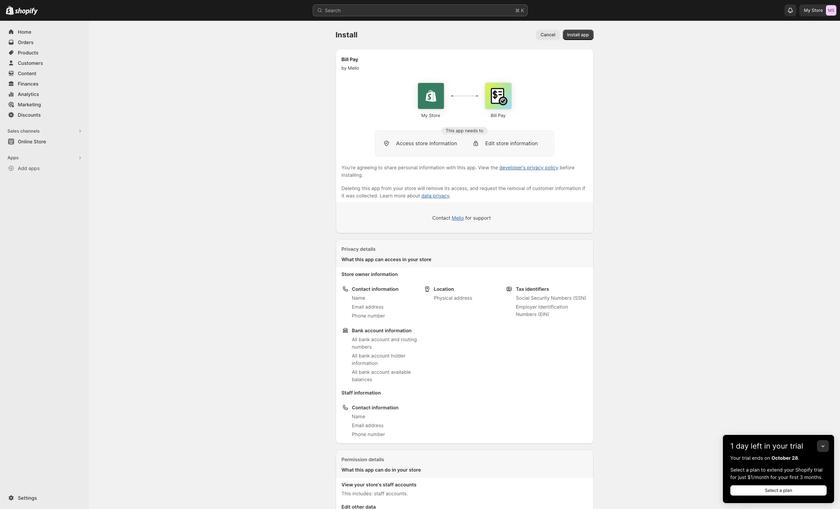 Task type: describe. For each thing, give the bounding box(es) containing it.
2 number from the top
[[368, 431, 385, 437]]

information inside deleting this app from your store will remove its access, and request the removal of customer information if it was collected. learn more about
[[555, 185, 581, 191]]

support
[[473, 215, 491, 221]]

1 email from the top
[[352, 304, 364, 310]]

on
[[765, 455, 770, 461]]

of
[[527, 185, 531, 191]]

add apps
[[18, 165, 40, 171]]

melio button
[[452, 215, 464, 221]]

balances
[[352, 377, 372, 382]]

your inside deleting this app from your store will remove its access, and request the removal of customer information if it was collected. learn more about
[[393, 185, 403, 191]]

install app button
[[563, 30, 594, 40]]

install for install
[[336, 30, 358, 39]]

information up developer's privacy policy "link"
[[510, 140, 538, 146]]

holder
[[391, 353, 405, 359]]

what this app can do in your store
[[342, 467, 421, 473]]

content link
[[4, 68, 85, 79]]

1 bank from the top
[[359, 337, 370, 342]]

customer
[[533, 185, 554, 191]]

sales channels
[[7, 128, 40, 134]]

channels
[[20, 128, 40, 134]]

account right bank
[[365, 328, 384, 334]]

in for what this app can do in your store
[[392, 467, 396, 473]]

0 horizontal spatial my
[[421, 113, 428, 118]]

1 vertical spatial contact
[[352, 286, 371, 292]]

your up first on the right bottom
[[784, 467, 794, 473]]

marketing
[[18, 102, 41, 107]]

bank
[[352, 328, 364, 334]]

your right access
[[408, 256, 418, 262]]

2 vertical spatial address
[[365, 423, 384, 428]]

0 horizontal spatial numbers
[[516, 311, 537, 317]]

0 horizontal spatial for
[[465, 215, 472, 221]]

view your store's staff accounts this includes: staff accounts.
[[342, 482, 417, 497]]

0 vertical spatial my store
[[804, 7, 823, 13]]

accounts.
[[386, 491, 408, 497]]

access
[[385, 256, 401, 262]]

can for do
[[375, 467, 384, 473]]

customers link
[[4, 58, 85, 68]]

the inside deleting this app from your store will remove its access, and request the removal of customer information if it was collected. learn more about
[[498, 185, 506, 191]]

content
[[18, 70, 36, 76]]

data privacy link
[[421, 193, 449, 199]]

0 vertical spatial this
[[446, 128, 455, 133]]

your left first on the right bottom
[[778, 474, 788, 480]]

before
[[560, 165, 575, 170]]

2 name from the top
[[352, 414, 365, 420]]

available
[[391, 369, 411, 375]]

in for what this app can access in your store
[[402, 256, 407, 262]]

online store
[[18, 139, 46, 145]]

permission details
[[342, 457, 384, 463]]

k
[[521, 7, 524, 13]]

request
[[480, 185, 497, 191]]

account up balances
[[371, 369, 390, 375]]

information down staff information
[[372, 405, 399, 411]]

extend
[[767, 467, 783, 473]]

accounts
[[395, 482, 417, 488]]

first
[[790, 474, 799, 480]]

search
[[325, 7, 341, 13]]

this for permission details
[[355, 467, 364, 473]]

discounts
[[18, 112, 41, 118]]

select for select a plan to extend your shopify trial for just $1/month for your first 3 months.
[[731, 467, 745, 473]]

2 phone from the top
[[352, 431, 366, 437]]

products
[[18, 50, 38, 56]]

staff
[[342, 390, 353, 396]]

apps button
[[4, 153, 85, 163]]

access store information
[[396, 140, 457, 146]]

⌘ k
[[515, 7, 524, 13]]

learn
[[380, 193, 393, 199]]

numbers
[[352, 344, 372, 350]]

select for select a plan
[[765, 488, 778, 493]]

can for access
[[375, 256, 384, 262]]

2 email from the top
[[352, 423, 364, 428]]

analytics
[[18, 91, 39, 97]]

plan for select a plan to extend your shopify trial for just $1/month for your first 3 months.
[[750, 467, 760, 473]]

1 contact information name email address phone number from the top
[[352, 286, 399, 319]]

permission
[[342, 457, 367, 463]]

data privacy .
[[421, 193, 451, 199]]

details for permission details
[[369, 457, 384, 463]]

2 horizontal spatial for
[[771, 474, 777, 480]]

app for permission details
[[365, 467, 374, 473]]

agreeing
[[357, 165, 377, 170]]

installing.
[[342, 172, 363, 178]]

months.
[[804, 474, 823, 480]]

0 horizontal spatial privacy
[[433, 193, 449, 199]]

1 vertical spatial to
[[378, 165, 383, 170]]

$1/month
[[748, 474, 769, 480]]

bill for bill pay
[[491, 113, 497, 118]]

personal
[[398, 165, 418, 170]]

your
[[731, 455, 741, 461]]

was
[[346, 193, 355, 199]]

settings
[[18, 495, 37, 501]]

october
[[772, 455, 791, 461]]

1 horizontal spatial view
[[478, 165, 489, 170]]

just
[[738, 474, 746, 480]]

1 vertical spatial address
[[365, 304, 384, 310]]

. inside 1 day left in your trial element
[[798, 455, 800, 461]]

privacy details
[[342, 246, 376, 252]]

1 vertical spatial melio
[[452, 215, 464, 221]]

view inside 'view your store's staff accounts this includes: staff accounts.'
[[342, 482, 353, 488]]

before installing.
[[342, 165, 575, 178]]

developer's privacy policy link
[[499, 165, 558, 170]]

developer's
[[499, 165, 526, 170]]

add apps button
[[4, 163, 85, 173]]

online
[[18, 139, 32, 145]]

if
[[582, 185, 585, 191]]

app inside button
[[581, 32, 589, 37]]

access
[[396, 140, 414, 146]]

shopify
[[796, 467, 813, 473]]

data
[[421, 193, 432, 199]]

1 phone from the top
[[352, 313, 366, 319]]

information down this app needs to
[[429, 140, 457, 146]]

its
[[445, 185, 450, 191]]

it
[[342, 193, 344, 199]]

2 all from the top
[[352, 353, 357, 359]]

bill pay by melio
[[342, 56, 359, 71]]

trial inside 'dropdown button'
[[790, 442, 803, 451]]

information left with
[[419, 165, 445, 170]]

edit store information
[[485, 140, 538, 146]]

finances
[[18, 81, 38, 87]]

install app
[[567, 32, 589, 37]]

my store image
[[826, 5, 837, 16]]

1 vertical spatial my store
[[421, 113, 440, 118]]

physical
[[434, 295, 453, 301]]

2 contact information name email address phone number from the top
[[352, 405, 399, 437]]

this for privacy details
[[355, 256, 364, 262]]

location physical address
[[434, 286, 472, 301]]

0 vertical spatial staff
[[383, 482, 394, 488]]

store left my store 'icon'
[[812, 7, 823, 13]]



Task type: vqa. For each thing, say whether or not it's contained in the screenshot.
or
no



Task type: locate. For each thing, give the bounding box(es) containing it.
to right 'needs'
[[479, 128, 483, 133]]

1 day left in your trial element
[[723, 454, 834, 503]]

1 vertical spatial phone
[[352, 431, 366, 437]]

0 vertical spatial melio
[[348, 65, 359, 71]]

bill up by
[[342, 56, 349, 62]]

home link
[[4, 27, 85, 37]]

information down 'what this app can access in your store'
[[371, 271, 398, 277]]

numbers up identification
[[551, 295, 572, 301]]

2 can from the top
[[375, 467, 384, 473]]

address inside location physical address
[[454, 295, 472, 301]]

number up permission details
[[368, 431, 385, 437]]

0 vertical spatial bank
[[359, 337, 370, 342]]

2 vertical spatial contact
[[352, 405, 371, 411]]

address down store owner information
[[365, 304, 384, 310]]

0 horizontal spatial view
[[342, 482, 353, 488]]

your trial ends on october 28 .
[[731, 455, 800, 461]]

your right do
[[397, 467, 408, 473]]

store inside deleting this app from your store will remove its access, and request the removal of customer information if it was collected. learn more about
[[405, 185, 416, 191]]

1 vertical spatial my
[[421, 113, 428, 118]]

install down search at the top left
[[336, 30, 358, 39]]

bill for bill pay by melio
[[342, 56, 349, 62]]

shopify image
[[15, 8, 38, 15]]

staff information
[[342, 390, 381, 396]]

products link
[[4, 47, 85, 58]]

0 vertical spatial all
[[352, 337, 357, 342]]

a down select a plan to extend your shopify trial for just $1/month for your first 3 months.
[[780, 488, 782, 493]]

⌘
[[515, 7, 520, 13]]

to for select a plan to extend your shopify trial for just $1/month for your first 3 months.
[[761, 467, 766, 473]]

plan for select a plan
[[783, 488, 792, 493]]

bill
[[342, 56, 349, 62], [491, 113, 497, 118]]

install
[[336, 30, 358, 39], [567, 32, 580, 37]]

needs
[[465, 128, 478, 133]]

trial inside select a plan to extend your shopify trial for just $1/month for your first 3 months.
[[814, 467, 823, 473]]

details up what this app can do in your store
[[369, 457, 384, 463]]

trial
[[790, 442, 803, 451], [742, 455, 751, 461], [814, 467, 823, 473]]

this for you're agreeing to share personal information with this app. view the
[[362, 185, 370, 191]]

1 vertical spatial view
[[342, 482, 353, 488]]

contact information name email address phone number
[[352, 286, 399, 319], [352, 405, 399, 437]]

my store up access store information
[[421, 113, 440, 118]]

1
[[731, 442, 734, 451]]

1 vertical spatial bill
[[491, 113, 497, 118]]

0 vertical spatial the
[[491, 165, 498, 170]]

my store left my store 'icon'
[[804, 7, 823, 13]]

select up just
[[731, 467, 745, 473]]

1 horizontal spatial plan
[[783, 488, 792, 493]]

1 can from the top
[[375, 256, 384, 262]]

and left 'routing'
[[391, 337, 400, 342]]

install right cancel
[[567, 32, 580, 37]]

access,
[[451, 185, 469, 191]]

add
[[18, 165, 27, 171]]

tax
[[516, 286, 524, 292]]

more
[[394, 193, 406, 199]]

and inside bank account information all bank account and routing numbers all bank account holder information all bank account available balances
[[391, 337, 400, 342]]

this up collected. on the left top of page
[[362, 185, 370, 191]]

0 vertical spatial contact
[[432, 215, 450, 221]]

3 bank from the top
[[359, 369, 370, 375]]

account up numbers at the bottom of page
[[371, 337, 390, 342]]

orders
[[18, 39, 34, 45]]

trial up 28
[[790, 442, 803, 451]]

for right 'melio' button
[[465, 215, 472, 221]]

my left my store 'icon'
[[804, 7, 811, 13]]

the left developer's
[[491, 165, 498, 170]]

all
[[352, 337, 357, 342], [352, 353, 357, 359], [352, 369, 357, 375]]

information down store owner information
[[372, 286, 399, 292]]

1 day left in your trial button
[[723, 435, 834, 451]]

app inside deleting this app from your store will remove its access, and request the removal of customer information if it was collected. learn more about
[[371, 185, 380, 191]]

contact information name email address phone number down staff information
[[352, 405, 399, 437]]

number up numbers at the bottom of page
[[368, 313, 385, 319]]

about
[[407, 193, 420, 199]]

phone up permission details
[[352, 431, 366, 437]]

my
[[804, 7, 811, 13], [421, 113, 428, 118]]

0 vertical spatial contact information name email address phone number
[[352, 286, 399, 319]]

your up more
[[393, 185, 403, 191]]

day
[[736, 442, 749, 451]]

all down numbers at the bottom of page
[[352, 353, 357, 359]]

1 vertical spatial bank
[[359, 353, 370, 359]]

removal
[[507, 185, 525, 191]]

the right "request"
[[498, 185, 506, 191]]

0 horizontal spatial melio
[[348, 65, 359, 71]]

melio left support
[[452, 215, 464, 221]]

can
[[375, 256, 384, 262], [375, 467, 384, 473]]

and inside deleting this app from your store will remove its access, and request the removal of customer information if it was collected. learn more about
[[470, 185, 478, 191]]

apps
[[28, 165, 40, 171]]

all up balances
[[352, 369, 357, 375]]

select a plan
[[765, 488, 792, 493]]

0 vertical spatial address
[[454, 295, 472, 301]]

this left 'needs'
[[446, 128, 455, 133]]

a for select a plan to extend your shopify trial for just $1/month for your first 3 months.
[[746, 467, 749, 473]]

customers
[[18, 60, 43, 66]]

1 horizontal spatial my
[[804, 7, 811, 13]]

2 what from the top
[[342, 467, 354, 473]]

tax identifiers social security numbers (ssn) employer identification numbers (ein)
[[516, 286, 586, 317]]

information up balances
[[352, 360, 378, 366]]

for left just
[[731, 474, 737, 480]]

2 vertical spatial trial
[[814, 467, 823, 473]]

routing
[[401, 337, 417, 342]]

3
[[800, 474, 803, 480]]

your up october
[[773, 442, 788, 451]]

to for this app needs to
[[479, 128, 483, 133]]

bank account information all bank account and routing numbers all bank account holder information all bank account available balances
[[352, 328, 417, 382]]

privacy left policy
[[527, 165, 544, 170]]

melio inside bill pay by melio
[[348, 65, 359, 71]]

this down permission details
[[355, 467, 364, 473]]

sales channels button
[[4, 126, 85, 136]]

bill inside bill pay by melio
[[342, 56, 349, 62]]

1 vertical spatial this
[[342, 491, 351, 497]]

install inside button
[[567, 32, 580, 37]]

2 vertical spatial to
[[761, 467, 766, 473]]

1 what from the top
[[342, 256, 354, 262]]

1 horizontal spatial install
[[567, 32, 580, 37]]

0 horizontal spatial bill
[[342, 56, 349, 62]]

0 vertical spatial .
[[449, 193, 451, 199]]

2 bank from the top
[[359, 353, 370, 359]]

. down 'its'
[[449, 193, 451, 199]]

. up shopify
[[798, 455, 800, 461]]

0 vertical spatial email
[[352, 304, 364, 310]]

0 vertical spatial my
[[804, 7, 811, 13]]

2 vertical spatial all
[[352, 369, 357, 375]]

(ein)
[[538, 311, 549, 317]]

1 all from the top
[[352, 337, 357, 342]]

what down privacy on the top of the page
[[342, 256, 354, 262]]

pay inside bill pay by melio
[[350, 56, 358, 62]]

address down staff information
[[365, 423, 384, 428]]

this
[[457, 165, 466, 170], [362, 185, 370, 191], [355, 256, 364, 262], [355, 467, 364, 473]]

cancel button
[[536, 30, 560, 40]]

social
[[516, 295, 530, 301]]

bank up numbers at the bottom of page
[[359, 337, 370, 342]]

2 horizontal spatial to
[[761, 467, 766, 473]]

0 horizontal spatial install
[[336, 30, 358, 39]]

what this app can access in your store
[[342, 256, 431, 262]]

0 horizontal spatial this
[[342, 491, 351, 497]]

this inside deleting this app from your store will remove its access, and request the removal of customer information if it was collected. learn more about
[[362, 185, 370, 191]]

owner
[[355, 271, 370, 277]]

1 horizontal spatial .
[[798, 455, 800, 461]]

1 vertical spatial numbers
[[516, 311, 537, 317]]

view up includes:
[[342, 482, 353, 488]]

melio right by
[[348, 65, 359, 71]]

do
[[385, 467, 391, 473]]

select inside select a plan to extend your shopify trial for just $1/month for your first 3 months.
[[731, 467, 745, 473]]

select a plan to extend your shopify trial for just $1/month for your first 3 months.
[[731, 467, 823, 480]]

online store link
[[4, 136, 85, 147]]

1 horizontal spatial my store
[[804, 7, 823, 13]]

1 number from the top
[[368, 313, 385, 319]]

1 vertical spatial plan
[[783, 488, 792, 493]]

1 vertical spatial trial
[[742, 455, 751, 461]]

app left from
[[371, 185, 380, 191]]

by
[[342, 65, 347, 71]]

your up includes:
[[354, 482, 365, 488]]

your inside 'dropdown button'
[[773, 442, 788, 451]]

1 vertical spatial details
[[369, 457, 384, 463]]

staff
[[383, 482, 394, 488], [374, 491, 385, 497]]

1 horizontal spatial to
[[479, 128, 483, 133]]

0 horizontal spatial select
[[731, 467, 745, 473]]

0 vertical spatial view
[[478, 165, 489, 170]]

information left if on the top of page
[[555, 185, 581, 191]]

0 vertical spatial what
[[342, 256, 354, 262]]

0 horizontal spatial plan
[[750, 467, 760, 473]]

1 vertical spatial a
[[780, 488, 782, 493]]

store down sales channels button
[[34, 139, 46, 145]]

what down permission
[[342, 467, 354, 473]]

name down staff information
[[352, 414, 365, 420]]

0 horizontal spatial in
[[392, 467, 396, 473]]

in
[[402, 256, 407, 262], [764, 442, 771, 451], [392, 467, 396, 473]]

store owner information
[[342, 271, 398, 277]]

security
[[531, 295, 550, 301]]

app for privacy details
[[365, 256, 374, 262]]

to up $1/month
[[761, 467, 766, 473]]

remove
[[426, 185, 443, 191]]

0 vertical spatial numbers
[[551, 295, 572, 301]]

what
[[342, 256, 354, 262], [342, 467, 354, 473]]

select
[[731, 467, 745, 473], [765, 488, 778, 493]]

0 vertical spatial details
[[360, 246, 376, 252]]

1 horizontal spatial a
[[780, 488, 782, 493]]

contact down the owner
[[352, 286, 371, 292]]

identifiers
[[525, 286, 549, 292]]

can left access
[[375, 256, 384, 262]]

3 all from the top
[[352, 369, 357, 375]]

0 vertical spatial plan
[[750, 467, 760, 473]]

0 horizontal spatial to
[[378, 165, 383, 170]]

email down staff information
[[352, 423, 364, 428]]

1 horizontal spatial privacy
[[527, 165, 544, 170]]

1 horizontal spatial the
[[498, 185, 506, 191]]

2 vertical spatial in
[[392, 467, 396, 473]]

view right the app.
[[478, 165, 489, 170]]

store's
[[366, 482, 382, 488]]

contact melio for support
[[432, 215, 491, 221]]

0 horizontal spatial pay
[[350, 56, 358, 62]]

employer
[[516, 304, 537, 310]]

select down select a plan to extend your shopify trial for just $1/month for your first 3 months.
[[765, 488, 778, 493]]

what for what this app can do in your store
[[342, 467, 354, 473]]

apps
[[7, 155, 19, 160]]

1 horizontal spatial pay
[[498, 113, 506, 118]]

identification
[[538, 304, 568, 310]]

plan up $1/month
[[750, 467, 760, 473]]

0 vertical spatial can
[[375, 256, 384, 262]]

this right with
[[457, 165, 466, 170]]

a for select a plan
[[780, 488, 782, 493]]

1 vertical spatial email
[[352, 423, 364, 428]]

app for you're agreeing to share personal information with this app. view the
[[371, 185, 380, 191]]

for down extend
[[771, 474, 777, 480]]

1 vertical spatial number
[[368, 431, 385, 437]]

1 vertical spatial in
[[764, 442, 771, 451]]

orders link
[[4, 37, 85, 47]]

this down privacy details
[[355, 256, 364, 262]]

staff up accounts.
[[383, 482, 394, 488]]

1 vertical spatial staff
[[374, 491, 385, 497]]

information up 'routing'
[[385, 328, 412, 334]]

0 vertical spatial number
[[368, 313, 385, 319]]

1 horizontal spatial this
[[446, 128, 455, 133]]

this inside 'view your store's staff accounts this includes: staff accounts.'
[[342, 491, 351, 497]]

bank down numbers at the bottom of page
[[359, 353, 370, 359]]

0 vertical spatial name
[[352, 295, 365, 301]]

1 vertical spatial .
[[798, 455, 800, 461]]

in right left
[[764, 442, 771, 451]]

app up store owner information
[[365, 256, 374, 262]]

trial up months.
[[814, 467, 823, 473]]

share
[[384, 165, 397, 170]]

marketing link
[[4, 99, 85, 110]]

1 vertical spatial all
[[352, 353, 357, 359]]

2 horizontal spatial in
[[764, 442, 771, 451]]

bank
[[359, 337, 370, 342], [359, 353, 370, 359], [359, 369, 370, 375]]

name down the owner
[[352, 295, 365, 301]]

your inside 'view your store's staff accounts this includes: staff accounts.'
[[354, 482, 365, 488]]

edit
[[485, 140, 495, 146]]

contact left 'melio' button
[[432, 215, 450, 221]]

app left 'needs'
[[456, 128, 464, 133]]

this left includes:
[[342, 491, 351, 497]]

0 horizontal spatial my store
[[421, 113, 440, 118]]

1 name from the top
[[352, 295, 365, 301]]

details right privacy on the top of the page
[[360, 246, 376, 252]]

1 horizontal spatial select
[[765, 488, 778, 493]]

0 vertical spatial to
[[479, 128, 483, 133]]

app right cancel
[[581, 32, 589, 37]]

information down balances
[[354, 390, 381, 396]]

plan inside select a plan to extend your shopify trial for just $1/month for your first 3 months.
[[750, 467, 760, 473]]

1 vertical spatial can
[[375, 467, 384, 473]]

a up just
[[746, 467, 749, 473]]

phone up bank
[[352, 313, 366, 319]]

1 horizontal spatial in
[[402, 256, 407, 262]]

0 vertical spatial a
[[746, 467, 749, 473]]

account left holder
[[371, 353, 390, 359]]

1 horizontal spatial trial
[[790, 442, 803, 451]]

1 horizontal spatial melio
[[452, 215, 464, 221]]

privacy
[[342, 246, 359, 252]]

1 horizontal spatial for
[[731, 474, 737, 480]]

privacy
[[527, 165, 544, 170], [433, 193, 449, 199]]

email up bank
[[352, 304, 364, 310]]

0 horizontal spatial the
[[491, 165, 498, 170]]

trial right your in the right of the page
[[742, 455, 751, 461]]

to left share
[[378, 165, 383, 170]]

what for what this app can access in your store
[[342, 256, 354, 262]]

in right do
[[392, 467, 396, 473]]

1 horizontal spatial numbers
[[551, 295, 572, 301]]

1 vertical spatial select
[[765, 488, 778, 493]]

can left do
[[375, 467, 384, 473]]

to inside select a plan to extend your shopify trial for just $1/month for your first 3 months.
[[761, 467, 766, 473]]

0 vertical spatial bill
[[342, 56, 349, 62]]

0 horizontal spatial .
[[449, 193, 451, 199]]

numbers down employer
[[516, 311, 537, 317]]

1 horizontal spatial and
[[470, 185, 478, 191]]

plan down first on the right bottom
[[783, 488, 792, 493]]

1 vertical spatial name
[[352, 414, 365, 420]]

will
[[418, 185, 425, 191]]

28
[[792, 455, 798, 461]]

store up access store information
[[429, 113, 440, 118]]

select inside select a plan link
[[765, 488, 778, 493]]

store inside button
[[34, 139, 46, 145]]

from
[[381, 185, 392, 191]]

0 vertical spatial select
[[731, 467, 745, 473]]

in inside 'dropdown button'
[[764, 442, 771, 451]]

settings link
[[4, 493, 85, 503]]

my up access store information
[[421, 113, 428, 118]]

install for install app
[[567, 32, 580, 37]]

store left the owner
[[342, 271, 354, 277]]

shopify image
[[6, 6, 14, 15]]

0 vertical spatial and
[[470, 185, 478, 191]]

.
[[449, 193, 451, 199], [798, 455, 800, 461]]

location
[[434, 286, 454, 292]]

address
[[454, 295, 472, 301], [365, 304, 384, 310], [365, 423, 384, 428]]

plan inside select a plan link
[[783, 488, 792, 493]]

analytics link
[[4, 89, 85, 99]]

online store button
[[0, 136, 89, 147]]

to
[[479, 128, 483, 133], [378, 165, 383, 170], [761, 467, 766, 473]]

0 vertical spatial trial
[[790, 442, 803, 451]]

bank up balances
[[359, 369, 370, 375]]

bill up edit
[[491, 113, 497, 118]]

contact information name email address phone number down store owner information
[[352, 286, 399, 319]]

1 vertical spatial the
[[498, 185, 506, 191]]

0 horizontal spatial and
[[391, 337, 400, 342]]

pay for bill pay
[[498, 113, 506, 118]]

1 vertical spatial what
[[342, 467, 354, 473]]

0 horizontal spatial trial
[[742, 455, 751, 461]]

with
[[446, 165, 456, 170]]

a inside select a plan to extend your shopify trial for just $1/month for your first 3 months.
[[746, 467, 749, 473]]

staff down store's
[[374, 491, 385, 497]]

a
[[746, 467, 749, 473], [780, 488, 782, 493]]

details for privacy details
[[360, 246, 376, 252]]

0 vertical spatial privacy
[[527, 165, 544, 170]]

name
[[352, 295, 365, 301], [352, 414, 365, 420]]

collected.
[[356, 193, 378, 199]]

app down permission details
[[365, 467, 374, 473]]

contact down staff information
[[352, 405, 371, 411]]

and right access,
[[470, 185, 478, 191]]

pay for bill pay by melio
[[350, 56, 358, 62]]

home
[[18, 29, 31, 35]]

melio
[[348, 65, 359, 71], [452, 215, 464, 221]]

in right access
[[402, 256, 407, 262]]



